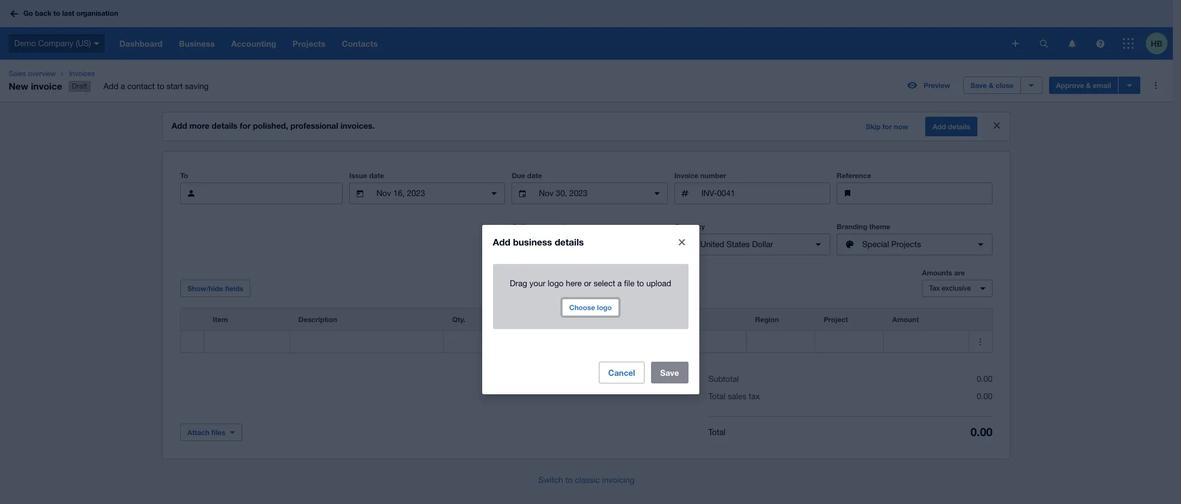 Task type: vqa. For each thing, say whether or not it's contained in the screenshot.
Price in the table fields group
no



Task type: describe. For each thing, give the bounding box(es) containing it.
overview
[[28, 70, 56, 78]]

add business details dialog
[[482, 225, 700, 394]]

business
[[513, 236, 552, 247]]

tax rate
[[670, 315, 697, 324]]

svg image inside demo company (us) popup button
[[94, 42, 99, 45]]

add details button
[[926, 117, 978, 136]]

0.00 for total sales tax
[[977, 392, 993, 401]]

choose
[[570, 303, 595, 312]]

item
[[213, 315, 228, 324]]

organisation
[[76, 9, 118, 18]]

hb button
[[1146, 27, 1174, 60]]

save for save
[[661, 368, 679, 377]]

invoices
[[69, 70, 95, 78]]

saving
[[185, 82, 209, 91]]

preview
[[924, 81, 951, 90]]

draft
[[72, 82, 87, 90]]

sales overview link
[[4, 68, 60, 79]]

add business details
[[493, 236, 584, 247]]

add button
[[541, 234, 581, 251]]

project
[[824, 315, 848, 324]]

choose logo
[[570, 303, 612, 312]]

fields
[[225, 284, 244, 293]]

states
[[727, 240, 750, 249]]

tax for tax exclusive
[[930, 284, 940, 292]]

invoice number
[[675, 171, 727, 180]]

total sales tax
[[709, 392, 760, 401]]

upload
[[647, 278, 672, 288]]

switch to classic invoicing button
[[530, 470, 644, 491]]

(us)
[[76, 38, 91, 48]]

special projects
[[863, 240, 922, 249]]

select
[[594, 278, 616, 288]]

online
[[512, 222, 534, 231]]

logo inside button
[[597, 303, 612, 312]]

attach files
[[187, 428, 226, 437]]

cancel button
[[599, 362, 645, 383]]

branding theme
[[837, 222, 891, 231]]

& for email
[[1087, 81, 1092, 90]]

issue
[[350, 171, 367, 180]]

close image
[[671, 231, 693, 253]]

new
[[9, 80, 28, 92]]

your
[[530, 278, 546, 288]]

to inside button
[[566, 476, 573, 485]]

total for total sales tax
[[709, 392, 726, 401]]

qty.
[[452, 315, 466, 324]]

hb
[[1151, 38, 1163, 48]]

1 horizontal spatial svg image
[[1040, 39, 1048, 48]]

dollar
[[752, 240, 774, 249]]

go
[[23, 9, 33, 18]]

choose logo button
[[563, 299, 619, 316]]

Description text field
[[290, 332, 443, 352]]

here
[[566, 278, 582, 288]]

save & close button
[[964, 77, 1021, 94]]

approve
[[1057, 81, 1085, 90]]

issue date
[[350, 171, 384, 180]]

details inside add details button
[[949, 122, 971, 131]]

svg image up close
[[1013, 40, 1019, 47]]

due
[[512, 171, 526, 180]]

drag your logo here or select a file to upload
[[510, 278, 672, 288]]

Issue date text field
[[376, 183, 479, 204]]

To text field
[[206, 183, 342, 204]]

now
[[894, 122, 909, 131]]

projects
[[892, 240, 922, 249]]

amounts are
[[923, 268, 966, 277]]

to
[[180, 171, 188, 180]]

sales overview
[[9, 70, 56, 78]]

currency
[[675, 222, 705, 231]]

add more details for polished, professional invoices. status
[[163, 113, 1011, 141]]

rate
[[683, 315, 697, 324]]

hb banner
[[0, 0, 1174, 60]]

tax
[[749, 392, 760, 401]]

invoices link
[[65, 68, 217, 79]]

0.00 for subtotal
[[977, 374, 993, 384]]

approve & email
[[1057, 81, 1112, 90]]

amount
[[893, 315, 919, 324]]

description
[[299, 315, 337, 324]]

online payments
[[512, 222, 569, 231]]

to left start
[[157, 82, 164, 91]]

or
[[584, 278, 592, 288]]

2 vertical spatial 0.00
[[971, 426, 993, 439]]

add for add details
[[933, 122, 947, 131]]

email
[[1094, 81, 1112, 90]]

tax exclusive button
[[923, 280, 993, 297]]

Quantity field
[[444, 332, 489, 352]]

payments
[[536, 222, 569, 231]]

add for add
[[548, 238, 561, 247]]

contact element
[[180, 183, 343, 204]]

demo
[[14, 38, 36, 48]]

preview button
[[901, 77, 958, 94]]

attach
[[187, 428, 210, 437]]

go back to last organisation
[[23, 9, 118, 18]]



Task type: locate. For each thing, give the bounding box(es) containing it.
save
[[971, 81, 987, 90], [661, 368, 679, 377]]

polished,
[[253, 121, 288, 130]]

add left contact
[[104, 82, 118, 91]]

& inside the save & close button
[[989, 81, 994, 90]]

1 vertical spatial a
[[618, 278, 622, 288]]

Invoice number text field
[[701, 183, 830, 204]]

total down total sales tax at the right bottom of page
[[709, 427, 726, 437]]

contact
[[127, 82, 155, 91]]

1 horizontal spatial more date options image
[[646, 183, 668, 204]]

0 vertical spatial 0.00
[[977, 374, 993, 384]]

0 horizontal spatial save
[[661, 368, 679, 377]]

tax inside invoice line item list element
[[670, 315, 681, 324]]

details
[[212, 121, 238, 130], [949, 122, 971, 131], [555, 236, 584, 247]]

tax inside popup button
[[930, 284, 940, 292]]

skip for now
[[866, 122, 909, 131]]

Reference text field
[[863, 183, 993, 204]]

for left now
[[883, 122, 893, 131]]

navigation
[[111, 27, 1005, 60]]

1 vertical spatial logo
[[597, 303, 612, 312]]

svg image right (us)
[[94, 42, 99, 45]]

logo left here
[[548, 278, 564, 288]]

files
[[212, 428, 226, 437]]

add right now
[[933, 122, 947, 131]]

&
[[989, 81, 994, 90], [1087, 81, 1092, 90]]

1 vertical spatial save
[[661, 368, 679, 377]]

1 & from the left
[[989, 81, 994, 90]]

0 vertical spatial total
[[709, 392, 726, 401]]

0 vertical spatial a
[[121, 82, 125, 91]]

save & close
[[971, 81, 1014, 90]]

0 horizontal spatial logo
[[548, 278, 564, 288]]

to right file
[[637, 278, 644, 288]]

Amount field
[[884, 332, 969, 352]]

2 & from the left
[[1087, 81, 1092, 90]]

close
[[996, 81, 1014, 90]]

show/hide fields
[[187, 284, 244, 293]]

date for issue date
[[369, 171, 384, 180]]

svg image
[[1069, 39, 1076, 48], [1097, 39, 1105, 48], [1013, 40, 1019, 47], [94, 42, 99, 45]]

0 vertical spatial tax
[[930, 284, 940, 292]]

for
[[240, 121, 251, 130], [883, 122, 893, 131]]

amounts
[[923, 268, 953, 277]]

1 horizontal spatial logo
[[597, 303, 612, 312]]

0 horizontal spatial tax
[[670, 315, 681, 324]]

0 horizontal spatial details
[[212, 121, 238, 130]]

date right the issue
[[369, 171, 384, 180]]

2 horizontal spatial svg image
[[1124, 38, 1135, 49]]

details for add more details for polished, professional invoices.
[[212, 121, 238, 130]]

tax down amounts
[[930, 284, 940, 292]]

skip for now button
[[860, 118, 915, 135]]

0 horizontal spatial &
[[989, 81, 994, 90]]

for left polished,
[[240, 121, 251, 130]]

Due date text field
[[538, 183, 642, 204]]

1 horizontal spatial a
[[618, 278, 622, 288]]

1 total from the top
[[709, 392, 726, 401]]

1 horizontal spatial tax
[[930, 284, 940, 292]]

svg image up approve in the right top of the page
[[1069, 39, 1076, 48]]

details inside add business details dialog
[[555, 236, 584, 247]]

tax left rate
[[670, 315, 681, 324]]

& inside approve & email button
[[1087, 81, 1092, 90]]

date
[[369, 171, 384, 180], [528, 171, 542, 180]]

more date options image for due date
[[646, 183, 668, 204]]

& for close
[[989, 81, 994, 90]]

tax exclusive
[[930, 284, 972, 292]]

more
[[190, 121, 210, 130]]

2 horizontal spatial details
[[949, 122, 971, 131]]

a
[[121, 82, 125, 91], [618, 278, 622, 288]]

save for save & close
[[971, 81, 987, 90]]

total for total
[[709, 427, 726, 437]]

logo
[[548, 278, 564, 288], [597, 303, 612, 312]]

tax for tax rate
[[670, 315, 681, 324]]

add a contact to start saving
[[104, 82, 209, 91]]

save right cancel button
[[661, 368, 679, 377]]

details down preview
[[949, 122, 971, 131]]

theme
[[870, 222, 891, 231]]

details down payments
[[555, 236, 584, 247]]

skip
[[866, 122, 881, 131]]

navigation inside hb banner
[[111, 27, 1005, 60]]

& left close
[[989, 81, 994, 90]]

reference
[[837, 171, 872, 180]]

subtotal
[[709, 374, 739, 384]]

attach files button
[[180, 424, 242, 441]]

1 vertical spatial 0.00
[[977, 392, 993, 401]]

1 horizontal spatial save
[[971, 81, 987, 90]]

save left close
[[971, 81, 987, 90]]

special projects button
[[837, 234, 993, 255]]

new invoice
[[9, 80, 62, 92]]

region
[[756, 315, 779, 324]]

back
[[35, 9, 51, 18]]

demo company (us)
[[14, 38, 91, 48]]

last
[[62, 9, 74, 18]]

2 more date options image from the left
[[646, 183, 668, 204]]

add
[[104, 82, 118, 91], [172, 121, 187, 130], [933, 122, 947, 131], [493, 236, 511, 247], [548, 238, 561, 247]]

sales
[[9, 70, 26, 78]]

date for due date
[[528, 171, 542, 180]]

date right due
[[528, 171, 542, 180]]

united states dollar
[[701, 240, 774, 249]]

demo company (us) button
[[0, 27, 111, 60]]

to
[[53, 9, 60, 18], [157, 82, 164, 91], [637, 278, 644, 288], [566, 476, 573, 485]]

details right more
[[212, 121, 238, 130]]

0 vertical spatial save
[[971, 81, 987, 90]]

total down subtotal
[[709, 392, 726, 401]]

number
[[701, 171, 727, 180]]

svg image up email
[[1097, 39, 1105, 48]]

start
[[167, 82, 183, 91]]

1 horizontal spatial &
[[1087, 81, 1092, 90]]

1 vertical spatial total
[[709, 427, 726, 437]]

show/hide fields button
[[180, 280, 251, 297]]

more date options image
[[484, 183, 506, 204], [646, 183, 668, 204]]

1 horizontal spatial details
[[555, 236, 584, 247]]

0 horizontal spatial date
[[369, 171, 384, 180]]

1 date from the left
[[369, 171, 384, 180]]

add inside dialog
[[493, 236, 511, 247]]

1 horizontal spatial date
[[528, 171, 542, 180]]

show/hide
[[187, 284, 223, 293]]

to right switch
[[566, 476, 573, 485]]

invoice
[[31, 80, 62, 92]]

for inside 'skip for now' button
[[883, 122, 893, 131]]

a left contact
[[121, 82, 125, 91]]

cancel
[[609, 368, 636, 377]]

1 more date options image from the left
[[484, 183, 506, 204]]

add left none
[[493, 236, 511, 247]]

details for add business details
[[555, 236, 584, 247]]

total
[[709, 392, 726, 401], [709, 427, 726, 437]]

are
[[955, 268, 966, 277]]

add for add more details for polished, professional invoices.
[[172, 121, 187, 130]]

invoicing
[[603, 476, 635, 485]]

2 total from the top
[[709, 427, 726, 437]]

invoice line item list element
[[180, 308, 993, 353]]

united
[[701, 240, 725, 249]]

svg image inside go back to last organisation link
[[10, 10, 18, 17]]

exclusive
[[942, 284, 972, 292]]

drag
[[510, 278, 528, 288]]

invoice number element
[[675, 183, 831, 204]]

0 horizontal spatial for
[[240, 121, 251, 130]]

none
[[512, 238, 533, 247]]

special
[[863, 240, 890, 249]]

1 vertical spatial tax
[[670, 315, 681, 324]]

logo up account
[[597, 303, 612, 312]]

0 horizontal spatial a
[[121, 82, 125, 91]]

file
[[624, 278, 635, 288]]

add left more
[[172, 121, 187, 130]]

account
[[584, 315, 612, 324]]

add down payments
[[548, 238, 561, 247]]

save inside save button
[[661, 368, 679, 377]]

branding
[[837, 222, 868, 231]]

a inside add business details dialog
[[618, 278, 622, 288]]

add for add business details
[[493, 236, 511, 247]]

united states dollar button
[[675, 234, 831, 255]]

due date
[[512, 171, 542, 180]]

classic
[[575, 476, 600, 485]]

0 horizontal spatial svg image
[[10, 10, 18, 17]]

add for add a contact to start saving
[[104, 82, 118, 91]]

1 horizontal spatial for
[[883, 122, 893, 131]]

a left file
[[618, 278, 622, 288]]

go back to last organisation link
[[7, 4, 125, 23]]

0 horizontal spatial more date options image
[[484, 183, 506, 204]]

svg image
[[10, 10, 18, 17], [1124, 38, 1135, 49], [1040, 39, 1048, 48]]

to inside add business details dialog
[[637, 278, 644, 288]]

2 date from the left
[[528, 171, 542, 180]]

invoice
[[675, 171, 699, 180]]

invoices.
[[341, 121, 375, 130]]

to inside hb banner
[[53, 9, 60, 18]]

to left last
[[53, 9, 60, 18]]

tax
[[930, 284, 940, 292], [670, 315, 681, 324]]

& left email
[[1087, 81, 1092, 90]]

switch
[[539, 476, 564, 485]]

save inside button
[[971, 81, 987, 90]]

switch to classic invoicing
[[539, 476, 635, 485]]

more date options image for issue date
[[484, 183, 506, 204]]

0 vertical spatial logo
[[548, 278, 564, 288]]



